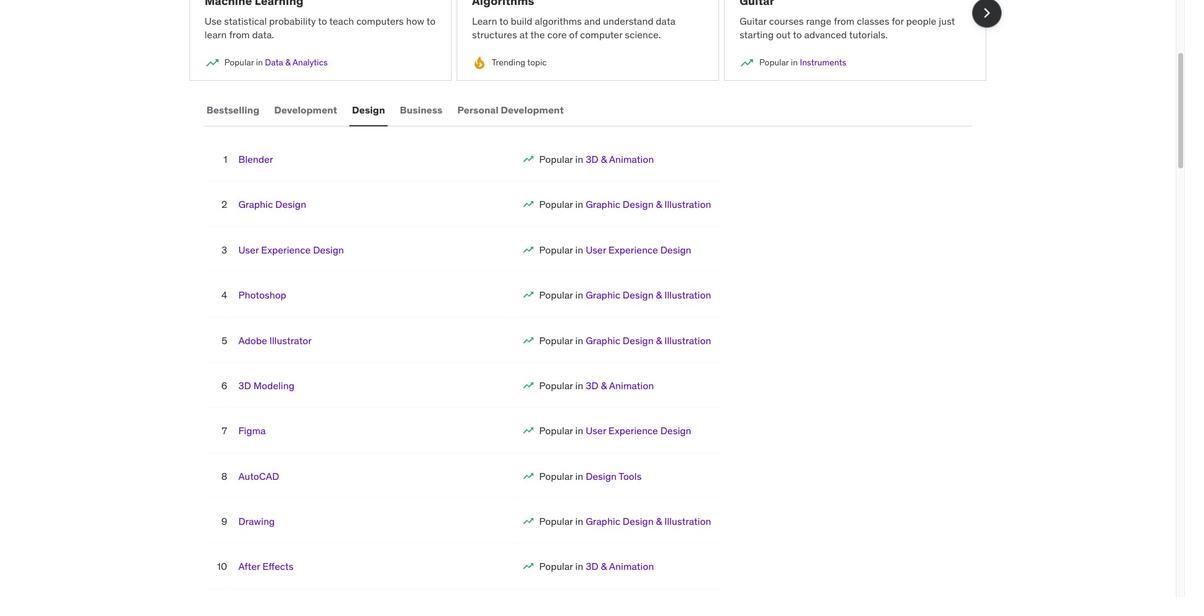 Task type: vqa. For each thing, say whether or not it's contained in the screenshot.
sixth "cell" from the top of the page
yes



Task type: describe. For each thing, give the bounding box(es) containing it.
personal development button
[[455, 96, 566, 125]]

graphic design & illustration link for drawing
[[586, 515, 711, 528]]

figma link
[[238, 425, 266, 437]]

classes
[[857, 15, 889, 27]]

popular for figma
[[539, 425, 573, 437]]

structures
[[472, 28, 517, 41]]

trending
[[492, 57, 525, 68]]

learn
[[205, 28, 227, 41]]

3d modeling link
[[238, 380, 294, 392]]

bestselling button
[[204, 96, 262, 125]]

graphic for drawing
[[586, 515, 620, 528]]

cell for graphic design
[[539, 198, 711, 211]]

personal
[[457, 104, 499, 116]]

graphic design & illustration link for photoshop
[[586, 289, 711, 301]]

6
[[221, 380, 227, 392]]

3d modeling
[[238, 380, 294, 392]]

trending topic image
[[472, 56, 487, 70]]

in for after effects
[[575, 561, 583, 573]]

popular in image for 3d modeling
[[522, 380, 534, 392]]

in for graphic design
[[575, 198, 583, 211]]

to right how
[[427, 15, 436, 27]]

data & analytics link
[[265, 57, 328, 68]]

modeling
[[254, 380, 294, 392]]

build
[[511, 15, 532, 27]]

8
[[221, 470, 227, 483]]

2 development from the left
[[501, 104, 564, 116]]

illustration for drawing
[[664, 515, 711, 528]]

range
[[806, 15, 831, 27]]

to inside learn to build algorithms and understand data structures at the core of computer science.
[[499, 15, 508, 27]]

bestselling
[[206, 104, 259, 116]]

cell for autocad
[[539, 470, 642, 483]]

computer
[[580, 28, 623, 41]]

popular in image for blender
[[522, 153, 534, 165]]

illustration for photoshop
[[664, 289, 711, 301]]

graphic design & illustration link for adobe illustrator
[[586, 334, 711, 347]]

5
[[222, 334, 227, 347]]

cell for drawing
[[539, 515, 711, 528]]

popular in image for adobe illustrator
[[522, 334, 534, 347]]

illustration for adobe illustrator
[[664, 334, 711, 347]]

use
[[205, 15, 222, 27]]

adobe
[[238, 334, 267, 347]]

1
[[223, 153, 227, 165]]

popular in image for photoshop
[[522, 289, 534, 301]]

of
[[569, 28, 578, 41]]

popular for blender
[[539, 153, 573, 165]]

guitar courses range from classes for people just starting out to advanced tutorials.
[[740, 15, 955, 41]]

probability
[[269, 15, 316, 27]]

data
[[656, 15, 676, 27]]

9
[[221, 515, 227, 528]]

popular in user experience design for figma
[[539, 425, 691, 437]]

development button
[[272, 96, 340, 125]]

popular in 3d & animation for modeling
[[539, 380, 654, 392]]

instruments
[[800, 57, 846, 68]]

3d for 3d modeling
[[586, 380, 599, 392]]

popular in graphic design & illustration for photoshop
[[539, 289, 711, 301]]

effects
[[262, 561, 293, 573]]

advanced
[[804, 28, 847, 41]]

graphic design link
[[238, 198, 306, 211]]

popular for drawing
[[539, 515, 573, 528]]

& inside carousel element
[[285, 57, 291, 68]]

in for figma
[[575, 425, 583, 437]]

3d & animation link for modeling
[[586, 380, 654, 392]]

in for 3d modeling
[[575, 380, 583, 392]]

3
[[221, 244, 227, 256]]

blender
[[238, 153, 273, 165]]

user experience design link for user experience design
[[586, 244, 691, 256]]

data
[[265, 57, 283, 68]]

in for adobe illustrator
[[575, 334, 583, 347]]

cell for adobe illustrator
[[539, 334, 711, 347]]

popular in image for after effects
[[522, 561, 534, 573]]

user experience design
[[238, 244, 344, 256]]

teach
[[329, 15, 354, 27]]

algorithms
[[535, 15, 582, 27]]

learn to build algorithms and understand data structures at the core of computer science.
[[472, 15, 676, 41]]

at
[[520, 28, 528, 41]]

learn
[[472, 15, 497, 27]]

data.
[[252, 28, 274, 41]]

after effects
[[238, 561, 293, 573]]

graphic for graphic design
[[586, 198, 620, 211]]

4
[[221, 289, 227, 301]]

popular for after effects
[[539, 561, 573, 573]]

cell for after effects
[[539, 561, 654, 573]]

popular in image for figma
[[522, 425, 534, 437]]

3d for after effects
[[586, 561, 599, 573]]

illustration for graphic design
[[664, 198, 711, 211]]

1 popular in 3d & animation from the top
[[539, 153, 654, 165]]

design button
[[350, 96, 388, 125]]

to left teach
[[318, 15, 327, 27]]

starting
[[740, 28, 774, 41]]

drawing link
[[238, 515, 275, 528]]



Task type: locate. For each thing, give the bounding box(es) containing it.
experience for user experience design
[[609, 244, 658, 256]]

adobe illustrator link
[[238, 334, 312, 347]]

0 vertical spatial 3d & animation link
[[586, 153, 654, 165]]

photoshop
[[238, 289, 286, 301]]

4 cell from the top
[[539, 289, 711, 301]]

2 vertical spatial popular in 3d & animation
[[539, 561, 654, 573]]

topic
[[527, 57, 547, 68]]

core
[[547, 28, 567, 41]]

1 horizontal spatial development
[[501, 104, 564, 116]]

design inside button
[[352, 104, 385, 116]]

3 graphic design & illustration link from the top
[[586, 334, 711, 347]]

from
[[834, 15, 855, 27], [229, 28, 250, 41]]

3d for blender
[[586, 153, 599, 165]]

graphic design & illustration link
[[586, 198, 711, 211], [586, 289, 711, 301], [586, 334, 711, 347], [586, 515, 711, 528]]

from up "advanced" at the right top
[[834, 15, 855, 27]]

popular in image for user experience design
[[522, 244, 534, 256]]

2 popular in user experience design from the top
[[539, 425, 691, 437]]

popular in 3d & animation for effects
[[539, 561, 654, 573]]

1 animation from the top
[[609, 153, 654, 165]]

3d
[[586, 153, 599, 165], [238, 380, 251, 392], [586, 380, 599, 392], [586, 561, 599, 573]]

in for user experience design
[[575, 244, 583, 256]]

after
[[238, 561, 260, 573]]

trending topic
[[492, 57, 547, 68]]

graphic for photoshop
[[586, 289, 620, 301]]

user for figma
[[586, 425, 606, 437]]

popular for 3d modeling
[[539, 380, 573, 392]]

user experience design link for figma
[[586, 425, 691, 437]]

2 3d & animation link from the top
[[586, 380, 654, 392]]

0 vertical spatial from
[[834, 15, 855, 27]]

out
[[776, 28, 791, 41]]

to up structures
[[499, 15, 508, 27]]

1 3d & animation link from the top
[[586, 153, 654, 165]]

cell for photoshop
[[539, 289, 711, 301]]

popular for photoshop
[[539, 289, 573, 301]]

to right out
[[793, 28, 802, 41]]

popular in graphic design & illustration for adobe illustrator
[[539, 334, 711, 347]]

graphic design
[[238, 198, 306, 211]]

cell for 3d modeling
[[539, 380, 654, 392]]

1 popular in user experience design from the top
[[539, 244, 691, 256]]

animation
[[609, 153, 654, 165], [609, 380, 654, 392], [609, 561, 654, 573]]

science.
[[625, 28, 661, 41]]

1 illustration from the top
[[664, 198, 711, 211]]

1 popular in image from the top
[[522, 153, 534, 165]]

0 vertical spatial popular in user experience design
[[539, 244, 691, 256]]

3 animation from the top
[[609, 561, 654, 573]]

2 vertical spatial 3d & animation link
[[586, 561, 654, 573]]

8 cell from the top
[[539, 470, 642, 483]]

cell for figma
[[539, 425, 691, 437]]

from down statistical
[[229, 28, 250, 41]]

user experience design link
[[238, 244, 344, 256], [586, 244, 691, 256], [586, 425, 691, 437]]

2 popular in graphic design & illustration from the top
[[539, 289, 711, 301]]

1 cell from the top
[[539, 153, 654, 165]]

analytics
[[293, 57, 328, 68]]

popular in image for autocad
[[522, 470, 534, 483]]

2 popular in image from the top
[[522, 198, 534, 211]]

autocad link
[[238, 470, 279, 483]]

graphic for adobe illustrator
[[586, 334, 620, 347]]

illustrator
[[269, 334, 312, 347]]

1 vertical spatial 3d & animation link
[[586, 380, 654, 392]]

3 cell from the top
[[539, 244, 691, 256]]

7 cell from the top
[[539, 425, 691, 437]]

0 vertical spatial popular in 3d & animation
[[539, 153, 654, 165]]

10
[[217, 561, 227, 573]]

guitar
[[740, 15, 767, 27]]

popular in instruments
[[759, 57, 846, 68]]

popular for user experience design
[[539, 244, 573, 256]]

popular in graphic design & illustration for drawing
[[539, 515, 711, 528]]

7
[[222, 425, 227, 437]]

tools
[[619, 470, 642, 483]]

popular in image for drawing
[[522, 515, 534, 528]]

development
[[274, 104, 337, 116], [501, 104, 564, 116]]

development down analytics
[[274, 104, 337, 116]]

cell for user experience design
[[539, 244, 691, 256]]

user
[[238, 244, 259, 256], [586, 244, 606, 256], [586, 425, 606, 437]]

popular in image for graphic design
[[522, 198, 534, 211]]

just
[[939, 15, 955, 27]]

0 horizontal spatial development
[[274, 104, 337, 116]]

3 popular in 3d & animation from the top
[[539, 561, 654, 573]]

cell
[[539, 153, 654, 165], [539, 198, 711, 211], [539, 244, 691, 256], [539, 289, 711, 301], [539, 334, 711, 347], [539, 380, 654, 392], [539, 425, 691, 437], [539, 470, 642, 483], [539, 515, 711, 528], [539, 561, 654, 573]]

1 popular in graphic design & illustration from the top
[[539, 198, 711, 211]]

and
[[584, 15, 601, 27]]

personal development
[[457, 104, 564, 116]]

9 cell from the top
[[539, 515, 711, 528]]

3d & animation link for effects
[[586, 561, 654, 573]]

from inside use statistical probability to teach computers how to learn from data.
[[229, 28, 250, 41]]

business button
[[397, 96, 445, 125]]

4 graphic design & illustration link from the top
[[586, 515, 711, 528]]

0 horizontal spatial from
[[229, 28, 250, 41]]

4 illustration from the top
[[664, 515, 711, 528]]

blender link
[[238, 153, 273, 165]]

drawing
[[238, 515, 275, 528]]

graphic
[[238, 198, 273, 211], [586, 198, 620, 211], [586, 289, 620, 301], [586, 334, 620, 347], [586, 515, 620, 528]]

1 horizontal spatial from
[[834, 15, 855, 27]]

business
[[400, 104, 443, 116]]

1 graphic design & illustration link from the top
[[586, 198, 711, 211]]

design tools link
[[586, 470, 642, 483]]

3 3d & animation link from the top
[[586, 561, 654, 573]]

the
[[530, 28, 545, 41]]

popular in image
[[522, 153, 534, 165], [522, 198, 534, 211], [522, 289, 534, 301], [522, 425, 534, 437], [522, 515, 534, 528]]

popular in 3d & animation
[[539, 153, 654, 165], [539, 380, 654, 392], [539, 561, 654, 573]]

popular in graphic design & illustration
[[539, 198, 711, 211], [539, 289, 711, 301], [539, 334, 711, 347], [539, 515, 711, 528]]

statistical
[[224, 15, 267, 27]]

in for drawing
[[575, 515, 583, 528]]

to
[[318, 15, 327, 27], [427, 15, 436, 27], [499, 15, 508, 27], [793, 28, 802, 41]]

people
[[906, 15, 936, 27]]

figma
[[238, 425, 266, 437]]

user for user experience design
[[586, 244, 606, 256]]

animation for modeling
[[609, 380, 654, 392]]

carousel element
[[189, 0, 1001, 96]]

popular in data & analytics
[[224, 57, 328, 68]]

3 popular in image from the top
[[522, 289, 534, 301]]

2 cell from the top
[[539, 198, 711, 211]]

popular for graphic design
[[539, 198, 573, 211]]

tutorials.
[[849, 28, 888, 41]]

popular in user experience design for user experience design
[[539, 244, 691, 256]]

popular in image
[[205, 56, 219, 70], [740, 56, 754, 70], [522, 244, 534, 256], [522, 334, 534, 347], [522, 380, 534, 392], [522, 470, 534, 483], [522, 561, 534, 573]]

popular for autocad
[[539, 470, 573, 483]]

graphic design & illustration link for graphic design
[[586, 198, 711, 211]]

after effects link
[[238, 561, 293, 573]]

4 popular in graphic design & illustration from the top
[[539, 515, 711, 528]]

2
[[221, 198, 227, 211]]

adobe illustrator
[[238, 334, 312, 347]]

experience for figma
[[609, 425, 658, 437]]

for
[[892, 15, 904, 27]]

courses
[[769, 15, 804, 27]]

1 development from the left
[[274, 104, 337, 116]]

1 vertical spatial popular in 3d & animation
[[539, 380, 654, 392]]

5 popular in image from the top
[[522, 515, 534, 528]]

3d & animation link
[[586, 153, 654, 165], [586, 380, 654, 392], [586, 561, 654, 573]]

6 cell from the top
[[539, 380, 654, 392]]

photoshop link
[[238, 289, 286, 301]]

popular in user experience design
[[539, 244, 691, 256], [539, 425, 691, 437]]

development down topic
[[501, 104, 564, 116]]

2 graphic design & illustration link from the top
[[586, 289, 711, 301]]

illustration
[[664, 198, 711, 211], [664, 289, 711, 301], [664, 334, 711, 347], [664, 515, 711, 528]]

in for blender
[[575, 153, 583, 165]]

in for photoshop
[[575, 289, 583, 301]]

popular in graphic design & illustration for graphic design
[[539, 198, 711, 211]]

2 vertical spatial animation
[[609, 561, 654, 573]]

2 animation from the top
[[609, 380, 654, 392]]

popular in design tools
[[539, 470, 642, 483]]

experience
[[261, 244, 311, 256], [609, 244, 658, 256], [609, 425, 658, 437]]

understand
[[603, 15, 654, 27]]

1 vertical spatial popular in user experience design
[[539, 425, 691, 437]]

1 vertical spatial from
[[229, 28, 250, 41]]

5 cell from the top
[[539, 334, 711, 347]]

4 popular in image from the top
[[522, 425, 534, 437]]

next image
[[977, 3, 997, 23]]

1 vertical spatial animation
[[609, 380, 654, 392]]

popular
[[224, 57, 254, 68], [759, 57, 789, 68], [539, 153, 573, 165], [539, 198, 573, 211], [539, 244, 573, 256], [539, 289, 573, 301], [539, 334, 573, 347], [539, 380, 573, 392], [539, 425, 573, 437], [539, 470, 573, 483], [539, 515, 573, 528], [539, 561, 573, 573]]

3 illustration from the top
[[664, 334, 711, 347]]

cell for blender
[[539, 153, 654, 165]]

0 vertical spatial animation
[[609, 153, 654, 165]]

animation for effects
[[609, 561, 654, 573]]

2 illustration from the top
[[664, 289, 711, 301]]

2 popular in 3d & animation from the top
[[539, 380, 654, 392]]

computers
[[356, 15, 404, 27]]

how
[[406, 15, 424, 27]]

popular for adobe illustrator
[[539, 334, 573, 347]]

to inside guitar courses range from classes for people just starting out to advanced tutorials.
[[793, 28, 802, 41]]

design
[[352, 104, 385, 116], [275, 198, 306, 211], [623, 198, 654, 211], [313, 244, 344, 256], [660, 244, 691, 256], [623, 289, 654, 301], [623, 334, 654, 347], [660, 425, 691, 437], [586, 470, 617, 483], [623, 515, 654, 528]]

in
[[256, 57, 263, 68], [791, 57, 798, 68], [575, 153, 583, 165], [575, 198, 583, 211], [575, 244, 583, 256], [575, 289, 583, 301], [575, 334, 583, 347], [575, 380, 583, 392], [575, 425, 583, 437], [575, 470, 583, 483], [575, 515, 583, 528], [575, 561, 583, 573]]

use statistical probability to teach computers how to learn from data.
[[205, 15, 436, 41]]

from inside guitar courses range from classes for people just starting out to advanced tutorials.
[[834, 15, 855, 27]]

in for autocad
[[575, 470, 583, 483]]

autocad
[[238, 470, 279, 483]]

10 cell from the top
[[539, 561, 654, 573]]

instruments link
[[800, 57, 846, 68]]

3 popular in graphic design & illustration from the top
[[539, 334, 711, 347]]



